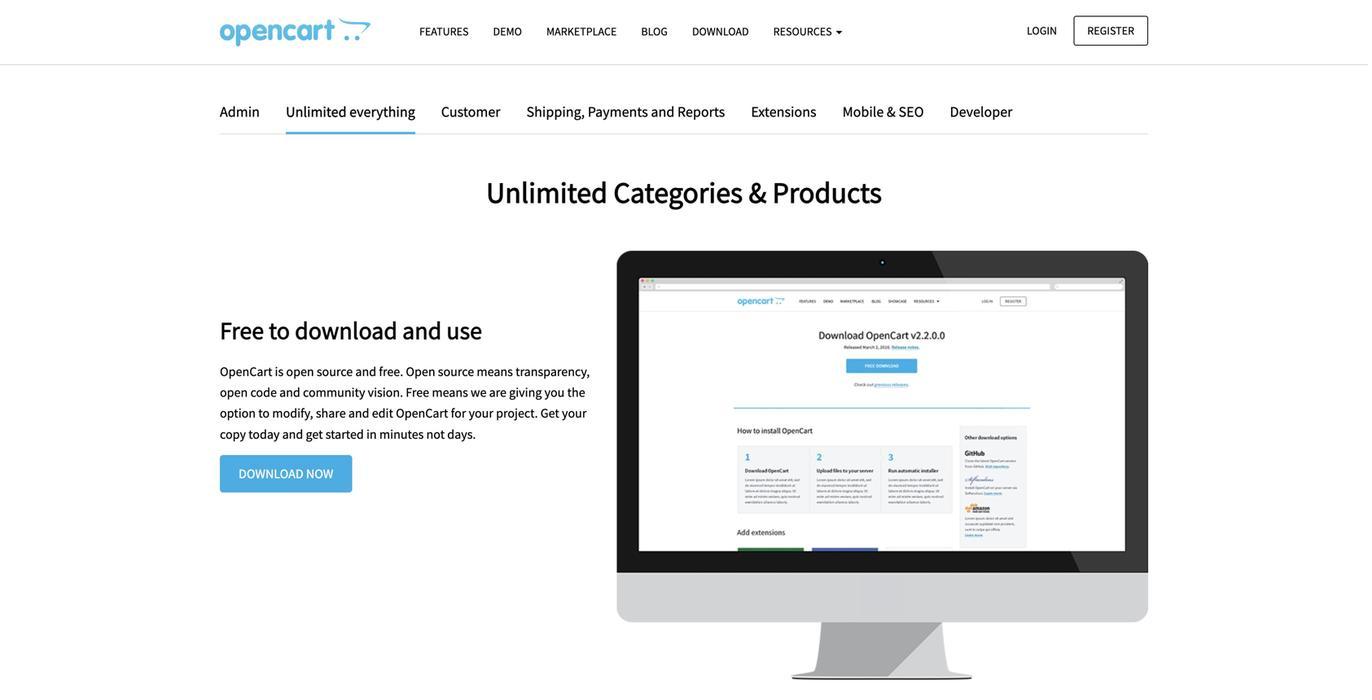 Task type: vqa. For each thing, say whether or not it's contained in the screenshot.
with to the top
no



Task type: describe. For each thing, give the bounding box(es) containing it.
download for download now
[[239, 466, 304, 482]]

register
[[1088, 23, 1135, 38]]

demo link
[[481, 17, 534, 46]]

free.
[[379, 364, 403, 380]]

free to download and use
[[220, 315, 482, 346]]

project.
[[496, 405, 538, 422]]

shipping, payments and reports
[[527, 103, 725, 121]]

copy
[[220, 426, 246, 442]]

unlimited everything link
[[274, 100, 427, 134]]

free to download and use image
[[617, 251, 1148, 680]]

unlimited for unlimited categories & products
[[486, 174, 608, 211]]

shipping,
[[527, 103, 585, 121]]

download for download
[[692, 24, 749, 39]]

we
[[471, 384, 487, 401]]

transparency,
[[516, 364, 590, 380]]

seo
[[899, 103, 924, 121]]

unlimited categories & products
[[486, 174, 882, 211]]

reports
[[678, 103, 725, 121]]

shipping, payments and reports link
[[514, 100, 737, 124]]

mobile & seo
[[843, 103, 924, 121]]

giving
[[509, 384, 542, 401]]

1 vertical spatial open
[[220, 384, 248, 401]]

open
[[406, 364, 435, 380]]

0 vertical spatial to
[[269, 315, 290, 346]]

the
[[567, 384, 585, 401]]

blog
[[641, 24, 668, 39]]

admin
[[220, 103, 260, 121]]

community
[[303, 384, 365, 401]]

1 your from the left
[[469, 405, 493, 422]]

unlimited everything
[[286, 103, 415, 121]]

option
[[220, 405, 256, 422]]

0 horizontal spatial &
[[749, 174, 767, 211]]

and up modify,
[[279, 384, 300, 401]]

and up open
[[402, 315, 442, 346]]

login link
[[1013, 16, 1071, 46]]

1 horizontal spatial open
[[286, 364, 314, 380]]

are
[[489, 384, 507, 401]]

and left edit at left
[[348, 405, 369, 422]]

payments
[[588, 103, 648, 121]]

1 horizontal spatial &
[[887, 103, 896, 121]]

now
[[306, 466, 333, 482]]

register link
[[1074, 16, 1148, 46]]

unlimited for unlimited everything
[[286, 103, 347, 121]]

mobile & seo link
[[830, 100, 936, 124]]

extensions link
[[739, 100, 829, 124]]

0 vertical spatial means
[[477, 364, 513, 380]]

1 vertical spatial means
[[432, 384, 468, 401]]

demo
[[493, 24, 522, 39]]

download now
[[239, 466, 333, 482]]

resources
[[773, 24, 834, 39]]

products
[[772, 174, 882, 211]]

opencart is open source and free. open source means transparency, open code and community vision. free means we are giving you the option to modify, share and edit opencart for your project. get your copy today and get started in minutes not days.
[[220, 364, 590, 442]]



Task type: locate. For each thing, give the bounding box(es) containing it.
1 horizontal spatial means
[[477, 364, 513, 380]]

0 vertical spatial opencart
[[220, 364, 272, 380]]

2 your from the left
[[562, 405, 587, 422]]

& left seo
[[887, 103, 896, 121]]

unlimited down shipping,
[[486, 174, 608, 211]]

get
[[306, 426, 323, 442]]

1 horizontal spatial unlimited
[[486, 174, 608, 211]]

open
[[286, 364, 314, 380], [220, 384, 248, 401]]

0 vertical spatial &
[[887, 103, 896, 121]]

free
[[220, 315, 264, 346], [406, 384, 429, 401]]

to up today
[[258, 405, 270, 422]]

developer link
[[938, 100, 1013, 124]]

1 vertical spatial download
[[239, 466, 304, 482]]

features
[[419, 24, 469, 39]]

opencart up 'not'
[[396, 405, 448, 422]]

and
[[651, 103, 675, 121], [402, 315, 442, 346], [355, 364, 376, 380], [279, 384, 300, 401], [348, 405, 369, 422], [282, 426, 303, 442]]

features link
[[407, 17, 481, 46]]

free down open
[[406, 384, 429, 401]]

to
[[269, 315, 290, 346], [258, 405, 270, 422]]

means up "for"
[[432, 384, 468, 401]]

your
[[469, 405, 493, 422], [562, 405, 587, 422]]

is
[[275, 364, 284, 380]]

0 horizontal spatial means
[[432, 384, 468, 401]]

mobile
[[843, 103, 884, 121]]

login
[[1027, 23, 1057, 38]]

opencart
[[220, 364, 272, 380], [396, 405, 448, 422]]

0 horizontal spatial opencart
[[220, 364, 272, 380]]

0 horizontal spatial free
[[220, 315, 264, 346]]

unlimited left everything
[[286, 103, 347, 121]]

download inside download now link
[[239, 466, 304, 482]]

1 horizontal spatial download
[[692, 24, 749, 39]]

blog link
[[629, 17, 680, 46]]

1 vertical spatial free
[[406, 384, 429, 401]]

today
[[249, 426, 280, 442]]

and left reports
[[651, 103, 675, 121]]

download link
[[680, 17, 761, 46]]

source
[[317, 364, 353, 380], [438, 364, 474, 380]]

& left products
[[749, 174, 767, 211]]

vision.
[[368, 384, 403, 401]]

everything
[[350, 103, 415, 121]]

free up code
[[220, 315, 264, 346]]

0 horizontal spatial open
[[220, 384, 248, 401]]

your down we
[[469, 405, 493, 422]]

use
[[447, 315, 482, 346]]

modify,
[[272, 405, 313, 422]]

to up is
[[269, 315, 290, 346]]

0 vertical spatial unlimited
[[286, 103, 347, 121]]

0 vertical spatial download
[[692, 24, 749, 39]]

minutes
[[379, 426, 424, 442]]

means up are on the bottom left of page
[[477, 364, 513, 380]]

1 horizontal spatial free
[[406, 384, 429, 401]]

you
[[545, 384, 565, 401]]

unlimited
[[286, 103, 347, 121], [486, 174, 608, 211]]

developer
[[950, 103, 1013, 121]]

your down the the
[[562, 405, 587, 422]]

customer
[[441, 103, 501, 121]]

resources link
[[761, 17, 855, 46]]

0 horizontal spatial unlimited
[[286, 103, 347, 121]]

and left free.
[[355, 364, 376, 380]]

1 horizontal spatial source
[[438, 364, 474, 380]]

days.
[[447, 426, 476, 442]]

marketplace
[[546, 24, 617, 39]]

1 vertical spatial opencart
[[396, 405, 448, 422]]

open right is
[[286, 364, 314, 380]]

2 source from the left
[[438, 364, 474, 380]]

marketplace link
[[534, 17, 629, 46]]

opencart up code
[[220, 364, 272, 380]]

customer link
[[429, 100, 513, 124]]

extensions
[[751, 103, 817, 121]]

0 horizontal spatial source
[[317, 364, 353, 380]]

download right blog at left
[[692, 24, 749, 39]]

0 horizontal spatial your
[[469, 405, 493, 422]]

edit
[[372, 405, 393, 422]]

1 vertical spatial &
[[749, 174, 767, 211]]

1 vertical spatial to
[[258, 405, 270, 422]]

free inside the opencart is open source and free. open source means transparency, open code and community vision. free means we are giving you the option to modify, share and edit opencart for your project. get your copy today and get started in minutes not days.
[[406, 384, 429, 401]]

download down today
[[239, 466, 304, 482]]

for
[[451, 405, 466, 422]]

download
[[295, 315, 398, 346]]

code
[[250, 384, 277, 401]]

in
[[366, 426, 377, 442]]

download
[[692, 24, 749, 39], [239, 466, 304, 482]]

not
[[426, 426, 445, 442]]

download now link
[[220, 455, 352, 493]]

0 vertical spatial free
[[220, 315, 264, 346]]

get
[[541, 405, 559, 422]]

1 source from the left
[[317, 364, 353, 380]]

source up 'community'
[[317, 364, 353, 380]]

started
[[326, 426, 364, 442]]

download inside "download" link
[[692, 24, 749, 39]]

0 horizontal spatial download
[[239, 466, 304, 482]]

admin link
[[220, 100, 272, 124]]

and down modify,
[[282, 426, 303, 442]]

open up option
[[220, 384, 248, 401]]

1 horizontal spatial your
[[562, 405, 587, 422]]

share
[[316, 405, 346, 422]]

categories
[[614, 174, 743, 211]]

source up we
[[438, 364, 474, 380]]

means
[[477, 364, 513, 380], [432, 384, 468, 401]]

&
[[887, 103, 896, 121], [749, 174, 767, 211]]

1 horizontal spatial opencart
[[396, 405, 448, 422]]

0 vertical spatial open
[[286, 364, 314, 380]]

1 vertical spatial unlimited
[[486, 174, 608, 211]]

opencart - features image
[[220, 17, 371, 46]]

to inside the opencart is open source and free. open source means transparency, open code and community vision. free means we are giving you the option to modify, share and edit opencart for your project. get your copy today and get started in minutes not days.
[[258, 405, 270, 422]]



